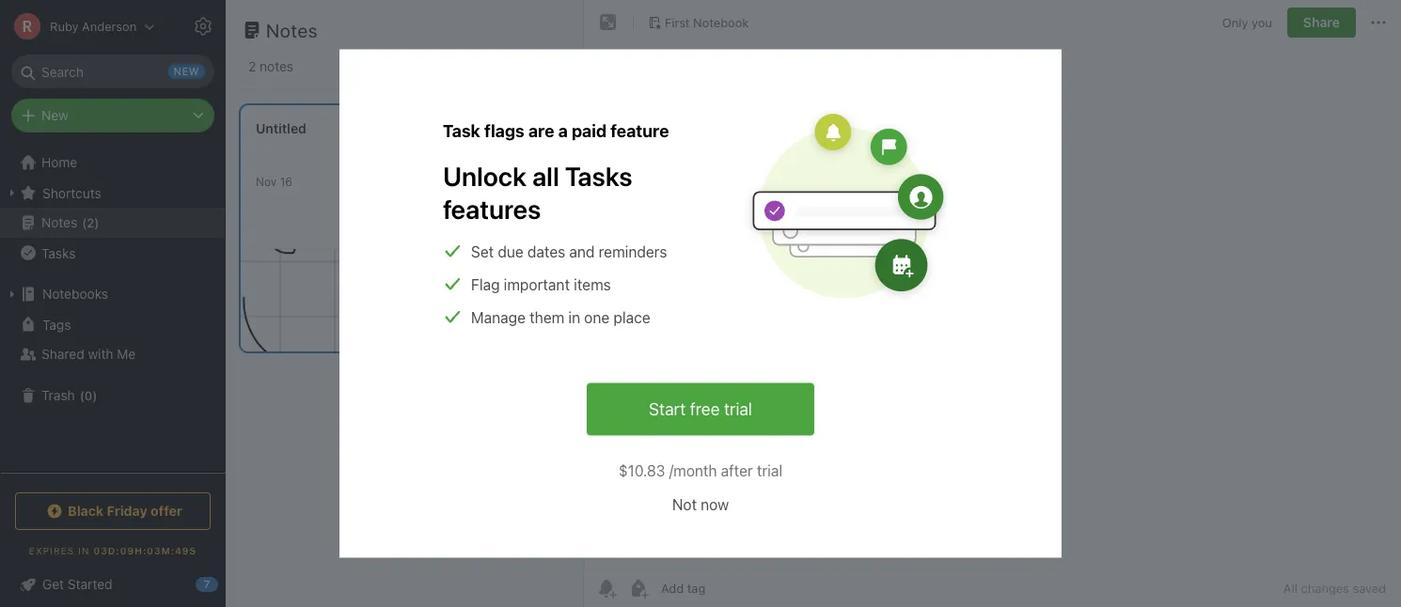 Task type: describe. For each thing, give the bounding box(es) containing it.
2 inside notes ( 2 )
[[87, 216, 94, 230]]

in
[[78, 546, 90, 556]]

friday
[[107, 504, 147, 519]]

only
[[1223, 15, 1249, 29]]

after
[[721, 462, 753, 480]]

in 1 hour button
[[473, 282, 545, 306]]

new button
[[11, 99, 214, 133]]

manage them in one place
[[471, 309, 651, 326]]

trash
[[41, 388, 75, 404]]

shortcuts button
[[0, 178, 225, 208]]

offer
[[151, 504, 182, 519]]

2 inside note list element
[[248, 59, 256, 74]]

settings image
[[192, 15, 214, 38]]

expand note image
[[597, 11, 620, 34]]

grocery list milk eggs sugar cheese
[[423, 121, 520, 174]]

repeat
[[738, 238, 780, 254]]

tags
[[42, 317, 71, 332]]

cheese
[[423, 158, 469, 174]]

tasks inside tasks button
[[41, 245, 76, 261]]

grocery
[[423, 121, 474, 136]]

now
[[701, 496, 729, 514]]

0
[[84, 389, 92, 403]]

1
[[498, 285, 504, 301]]

share button
[[1288, 8, 1356, 38]]

not now link
[[672, 493, 729, 516]]

changes
[[1301, 582, 1350, 596]]

$10.83 /month after trial
[[619, 462, 783, 480]]

on
[[670, 58, 686, 73]]

sugar
[[485, 142, 520, 157]]

feature
[[611, 121, 669, 141]]

0 horizontal spatial nov 16
[[256, 175, 292, 188]]

( for notes
[[82, 216, 87, 230]]

Search text field
[[24, 55, 201, 88]]

edited
[[628, 58, 667, 73]]

start free trial button
[[587, 383, 814, 436]]

shared with me link
[[0, 340, 225, 370]]

1 vertical spatial nov 16
[[423, 325, 459, 339]]

today button
[[473, 235, 530, 259]]

16,
[[717, 58, 734, 73]]

in 1 hour
[[483, 285, 535, 301]]

2 notes
[[248, 59, 294, 74]]

a
[[558, 121, 568, 141]]

dates
[[528, 243, 566, 261]]

) for trash
[[92, 389, 97, 403]]

notebook
[[693, 15, 749, 29]]

list
[[477, 121, 500, 136]]

features
[[443, 193, 541, 224]]

notes for notes
[[266, 19, 318, 41]]

notes for notes ( 2 )
[[41, 215, 77, 230]]

in 4 hours button
[[553, 282, 634, 306]]

4
[[578, 285, 586, 301]]

1 horizontal spatial nov
[[423, 325, 444, 339]]

start
[[649, 399, 686, 419]]

notebooks
[[42, 286, 108, 302]]

all
[[1284, 582, 1298, 596]]

in for in 1 hour
[[483, 285, 494, 301]]

new
[[41, 108, 68, 123]]

you
[[1252, 15, 1273, 29]]

tree containing home
[[0, 148, 226, 472]]

today
[[483, 238, 520, 254]]

only you
[[1223, 15, 1273, 29]]

are
[[528, 121, 554, 141]]

shortcuts
[[42, 185, 101, 201]]

not now
[[672, 496, 729, 514]]

and
[[569, 243, 595, 261]]

task
[[443, 121, 481, 141]]



Task type: vqa. For each thing, say whether or not it's contained in the screenshot.
Search Field in the Main element
no



Task type: locate. For each thing, give the bounding box(es) containing it.
( inside trash ( 0 )
[[80, 389, 84, 403]]

place
[[614, 309, 651, 326]]

set
[[471, 243, 494, 261]]

tags button
[[0, 309, 225, 340]]

0 vertical spatial trial
[[724, 399, 752, 419]]

in for in 4 hours
[[563, 285, 574, 301]]

16 down untitled on the left of page
[[280, 175, 292, 188]]

start free trial
[[649, 399, 752, 419]]

03d:09h:03m:49s
[[94, 546, 197, 556]]

$10.83
[[619, 462, 665, 480]]

16 left manage
[[447, 325, 459, 339]]

)
[[94, 216, 99, 230], [92, 389, 97, 403]]

tasks inside the unlock all tasks features
[[565, 160, 633, 191]]

0 vertical spatial nov 16
[[256, 175, 292, 188]]

nov inside note window element
[[689, 58, 713, 73]]

home
[[41, 155, 77, 170]]

saved
[[1353, 582, 1386, 596]]

add a reminder image
[[595, 578, 618, 600]]

1 horizontal spatial in
[[563, 285, 574, 301]]

flags
[[484, 121, 525, 141]]

tasks down paid at the left of the page
[[565, 160, 633, 191]]

/month
[[669, 462, 717, 480]]

not
[[672, 496, 697, 514]]

tasks
[[565, 160, 633, 191], [41, 245, 76, 261]]

nov right on
[[689, 58, 713, 73]]

tasks down notes ( 2 )
[[41, 245, 76, 261]]

in inside in 1 hour button
[[483, 285, 494, 301]]

1 horizontal spatial trial
[[757, 462, 783, 480]]

nov 16 left manage
[[423, 325, 459, 339]]

eggs
[[451, 142, 481, 157]]

( right trash
[[80, 389, 84, 403]]

hours
[[590, 285, 624, 301]]

1 horizontal spatial notes
[[266, 19, 318, 41]]

shared
[[41, 347, 84, 362]]

0 horizontal spatial 16
[[280, 175, 292, 188]]

untitled
[[256, 121, 306, 136]]

black friday offer button
[[15, 493, 211, 530]]

thumbnail image
[[241, 249, 396, 352]]

2
[[248, 59, 256, 74], [87, 216, 94, 230]]

notes inside tree
[[41, 215, 77, 230]]

task flags are a paid feature
[[443, 121, 669, 141]]

nov
[[689, 58, 713, 73], [256, 175, 277, 188], [423, 325, 444, 339]]

add tag image
[[627, 578, 650, 600]]

0 horizontal spatial tasks
[[41, 245, 76, 261]]

set due dates and reminders
[[471, 243, 667, 261]]

trial
[[724, 399, 752, 419], [757, 462, 783, 480]]

black friday offer
[[68, 504, 182, 519]]

reminders
[[599, 243, 667, 261]]

tomorrow
[[548, 238, 609, 254]]

0 vertical spatial 2
[[248, 59, 256, 74]]

2023
[[738, 58, 770, 73]]

important
[[504, 276, 570, 293]]

repeat button
[[713, 235, 791, 259]]

notes down shortcuts
[[41, 215, 77, 230]]

0 horizontal spatial notes
[[41, 215, 77, 230]]

unlock all tasks features
[[443, 160, 633, 224]]

trial right free
[[724, 399, 752, 419]]

2 left notes
[[248, 59, 256, 74]]

nov left manage
[[423, 325, 444, 339]]

None search field
[[24, 55, 201, 88]]

1 vertical spatial 16
[[447, 325, 459, 339]]

2 vertical spatial nov
[[423, 325, 444, 339]]

manage
[[471, 309, 526, 326]]

paid
[[572, 121, 607, 141]]

0 horizontal spatial in
[[483, 285, 494, 301]]

1 vertical spatial tasks
[[41, 245, 76, 261]]

0 vertical spatial )
[[94, 216, 99, 230]]

last
[[599, 58, 625, 73]]

them
[[530, 309, 565, 326]]

0 vertical spatial notes
[[266, 19, 318, 41]]

custom
[[648, 238, 695, 254]]

0 horizontal spatial trial
[[724, 399, 752, 419]]

in left 4 on the left top of the page
[[563, 285, 574, 301]]

0 vertical spatial 16
[[280, 175, 292, 188]]

1 vertical spatial nov
[[256, 175, 277, 188]]

share
[[1304, 15, 1340, 30]]

2 down shortcuts
[[87, 216, 94, 230]]

custom button
[[627, 235, 706, 259]]

1 horizontal spatial nov 16
[[423, 325, 459, 339]]

0 horizontal spatial 2
[[87, 216, 94, 230]]

nov 16 down untitled on the left of page
[[256, 175, 292, 188]]

flag
[[471, 276, 500, 293]]

nov down untitled on the left of page
[[256, 175, 277, 188]]

notes up notes
[[266, 19, 318, 41]]

notes
[[260, 59, 294, 74]]

last edited on nov 16, 2023
[[599, 58, 770, 73]]

unlock
[[443, 160, 527, 191]]

Note Editor text field
[[584, 90, 1401, 569]]

0 vertical spatial (
[[82, 216, 87, 230]]

tomorrow button
[[538, 235, 619, 259]]

hour
[[507, 285, 535, 301]]

1 vertical spatial 2
[[87, 216, 94, 230]]

1 in from the left
[[483, 285, 494, 301]]

) right trash
[[92, 389, 97, 403]]

milk
[[423, 142, 447, 157]]

0 vertical spatial tasks
[[565, 160, 633, 191]]

0 vertical spatial nov
[[689, 58, 713, 73]]

( for trash
[[80, 389, 84, 403]]

) down shortcuts button
[[94, 216, 99, 230]]

1 horizontal spatial 2
[[248, 59, 256, 74]]

in 4 hours
[[563, 285, 624, 301]]

first
[[665, 15, 690, 29]]

note list element
[[226, 0, 584, 608]]

in
[[568, 309, 580, 326]]

trash ( 0 )
[[41, 388, 97, 404]]

2 horizontal spatial nov
[[689, 58, 713, 73]]

items
[[574, 276, 611, 293]]

1 vertical spatial notes
[[41, 215, 77, 230]]

1 horizontal spatial tasks
[[565, 160, 633, 191]]

one
[[584, 309, 610, 326]]

trial inside start free trial button
[[724, 399, 752, 419]]

note window element
[[584, 0, 1401, 608]]

1 vertical spatial (
[[80, 389, 84, 403]]

with
[[88, 347, 113, 362]]

) inside notes ( 2 )
[[94, 216, 99, 230]]

free
[[690, 399, 720, 419]]

all changes saved
[[1284, 582, 1386, 596]]

1 vertical spatial )
[[92, 389, 97, 403]]

( inside notes ( 2 )
[[82, 216, 87, 230]]

first notebook button
[[641, 9, 756, 36]]

expand notebooks image
[[5, 287, 20, 302]]

in left 1
[[483, 285, 494, 301]]

) inside trash ( 0 )
[[92, 389, 97, 403]]

trial right after
[[757, 462, 783, 480]]

1 horizontal spatial 16
[[447, 325, 459, 339]]

in
[[483, 285, 494, 301], [563, 285, 574, 301]]

1 vertical spatial trial
[[757, 462, 783, 480]]

notes ( 2 )
[[41, 215, 99, 230]]

shared with me
[[41, 347, 136, 362]]

16
[[280, 175, 292, 188], [447, 325, 459, 339]]

expires
[[29, 546, 75, 556]]

( down shortcuts
[[82, 216, 87, 230]]

tasks button
[[0, 238, 225, 268]]

due
[[498, 243, 524, 261]]

all
[[532, 160, 559, 191]]

tree
[[0, 148, 226, 472]]

2 in from the left
[[563, 285, 574, 301]]

0 horizontal spatial nov
[[256, 175, 277, 188]]

black
[[68, 504, 104, 519]]

notebooks link
[[0, 279, 225, 309]]

notes inside note list element
[[266, 19, 318, 41]]

) for notes
[[94, 216, 99, 230]]

in inside in 4 hours button
[[563, 285, 574, 301]]

me
[[117, 347, 136, 362]]

expires in 03d:09h:03m:49s
[[29, 546, 197, 556]]



